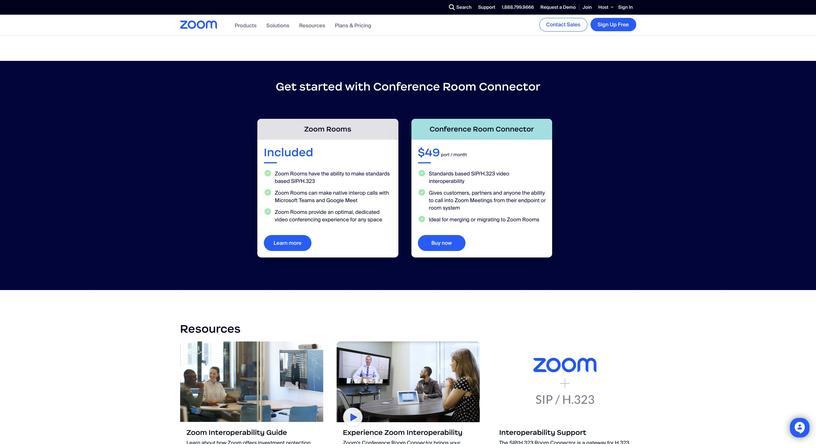 Task type: locate. For each thing, give the bounding box(es) containing it.
zoom inside zoom rooms provide an optimal, dedicated video conferencing experience for any space
[[275, 209, 289, 216]]

0 vertical spatial native
[[353, 0, 370, 3]]

products button
[[235, 22, 257, 29]]

optimal,
[[335, 209, 354, 216]]

with
[[345, 79, 371, 94], [379, 189, 389, 196]]

rooms for zoom rooms have the ability to make standards based sip/h.323
[[290, 170, 307, 177]]

0 horizontal spatial interoperability
[[209, 429, 265, 437]]

0 vertical spatial web
[[386, 4, 397, 12]]

rooms inside zoom rooms can make native interop calls with microsoft teams and google meet
[[290, 189, 307, 196]]

2 for from the left
[[442, 216, 448, 223]]

0 horizontal spatial solution
[[256, 5, 278, 12]]

join
[[583, 4, 592, 10]]

sip/h.323 down have
[[291, 178, 315, 185]]

sign for sign up free
[[598, 21, 609, 28]]

support
[[478, 4, 495, 10], [557, 428, 586, 437]]

dedicated
[[355, 209, 380, 216]]

1 horizontal spatial native
[[353, 0, 370, 3]]

1 horizontal spatial sip/h.323
[[471, 170, 495, 177]]

up
[[610, 21, 617, 28]]

conference room connector
[[430, 125, 534, 134]]

0 vertical spatial and
[[493, 189, 502, 196]]

0 vertical spatial make
[[351, 170, 365, 177]]

1 horizontal spatial app
[[398, 4, 409, 12]]

provide
[[309, 209, 327, 216]]

based
[[455, 170, 470, 177], [275, 178, 290, 185]]

sign inside sign in link
[[618, 4, 628, 10]]

solution
[[413, 0, 434, 3], [256, 5, 278, 12]]

2 vertical spatial to
[[501, 216, 506, 223]]

2 vertical spatial interoperability
[[429, 178, 465, 185]]

the inside gives customers, partners and anyone the ability to call into zoom meetings from their endpoint or room system
[[522, 189, 530, 196]]

to left call
[[429, 197, 434, 204]]

1 vertical spatial and
[[316, 197, 325, 204]]

progressive
[[353, 4, 384, 12], [196, 13, 228, 21]]

ideal for merging or migrating to zoom rooms
[[429, 216, 539, 223]]

and up from at right
[[493, 189, 502, 196]]

any
[[358, 216, 366, 223]]

room
[[443, 79, 476, 94], [473, 125, 494, 134]]

0 vertical spatial based
[[455, 170, 470, 177]]

1 horizontal spatial native interoperability solution using progressive web app technology
[[353, 0, 450, 12]]

1 horizontal spatial interoperability
[[371, 0, 411, 3]]

1 horizontal spatial the
[[522, 189, 530, 196]]

sign up free
[[598, 21, 629, 28]]

interoperability
[[407, 428, 463, 437], [499, 428, 555, 437], [209, 429, 265, 437]]

1 vertical spatial based
[[275, 178, 290, 185]]

solutions
[[266, 22, 289, 29]]

zoom inside zoom rooms can make native interop calls with microsoft teams and google meet
[[275, 189, 289, 196]]

1 horizontal spatial video
[[496, 170, 509, 177]]

1 horizontal spatial and
[[493, 189, 502, 196]]

1 vertical spatial room
[[473, 125, 494, 134]]

sign for sign in
[[618, 4, 628, 10]]

ability
[[330, 170, 344, 177], [531, 189, 545, 196]]

0 horizontal spatial app
[[242, 13, 252, 21]]

based inside standards based sip/h.323 video interoperability
[[455, 170, 470, 177]]

make up interop
[[351, 170, 365, 177]]

standards
[[429, 170, 454, 177]]

rooms for zoom rooms
[[326, 125, 351, 134]]

from
[[494, 197, 505, 204]]

with inside zoom rooms can make native interop calls with microsoft teams and google meet
[[379, 189, 389, 196]]

meet
[[345, 197, 358, 204]]

0 horizontal spatial native
[[196, 5, 214, 12]]

for right ideal
[[442, 216, 448, 223]]

0 horizontal spatial and
[[316, 197, 325, 204]]

1 horizontal spatial progressive
[[353, 4, 384, 12]]

0 vertical spatial ability
[[330, 170, 344, 177]]

1 horizontal spatial to
[[429, 197, 434, 204]]

0 horizontal spatial or
[[471, 216, 476, 223]]

search image
[[449, 4, 455, 10], [449, 4, 455, 10]]

ability up endpoint at the top right of page
[[531, 189, 545, 196]]

1 vertical spatial conference
[[430, 125, 471, 134]]

to inside zoom rooms have the ability to make standards based sip/h.323
[[345, 170, 350, 177]]

video up anyone
[[496, 170, 509, 177]]

make inside zoom rooms can make native interop calls with microsoft teams and google meet
[[319, 189, 332, 196]]

rooms
[[326, 125, 351, 134], [290, 170, 307, 177], [290, 189, 307, 196], [290, 209, 307, 216], [522, 216, 539, 223]]

0 horizontal spatial sign
[[598, 21, 609, 28]]

in
[[629, 4, 633, 10]]

1 for from the left
[[350, 216, 357, 223]]

experience zoom interoperability
[[343, 428, 463, 437]]

video inside zoom rooms provide an optimal, dedicated video conferencing experience for any space
[[275, 216, 288, 223]]

support link
[[475, 0, 499, 14]]

merging
[[450, 216, 470, 223]]

now
[[442, 240, 452, 247]]

0 vertical spatial progressive
[[353, 4, 384, 12]]

1 vertical spatial sip/h.323
[[291, 178, 315, 185]]

0 vertical spatial or
[[541, 197, 546, 204]]

1 vertical spatial video
[[275, 216, 288, 223]]

0 horizontal spatial interoperability
[[215, 5, 255, 12]]

or
[[541, 197, 546, 204], [471, 216, 476, 223]]

partners
[[472, 189, 492, 196]]

to
[[345, 170, 350, 177], [429, 197, 434, 204], [501, 216, 506, 223]]

1 horizontal spatial or
[[541, 197, 546, 204]]

buy
[[432, 240, 441, 247]]

0 horizontal spatial with
[[345, 79, 371, 94]]

rooms for zoom rooms provide an optimal, dedicated video conferencing experience for any space
[[290, 209, 307, 216]]

2 horizontal spatial interoperability
[[429, 178, 465, 185]]

ability inside zoom rooms have the ability to make standards based sip/h.323
[[330, 170, 344, 177]]

0 vertical spatial sign
[[618, 4, 628, 10]]

calls
[[367, 189, 378, 196]]

zoom rooms can make native interop calls with microsoft teams and google meet
[[275, 189, 389, 204]]

0 horizontal spatial progressive
[[196, 13, 228, 21]]

to right migrating
[[501, 216, 506, 223]]

sip/h.323 up partners
[[471, 170, 495, 177]]

1 horizontal spatial web
[[386, 4, 397, 12]]

contact sales link
[[539, 18, 587, 32]]

0 vertical spatial to
[[345, 170, 350, 177]]

for left any
[[350, 216, 357, 223]]

web
[[386, 4, 397, 12], [229, 13, 241, 21]]

0 horizontal spatial sip/h.323
[[291, 178, 315, 185]]

conference
[[373, 79, 440, 94], [430, 125, 471, 134]]

0 vertical spatial app
[[398, 4, 409, 12]]

technology
[[410, 4, 440, 12], [254, 13, 284, 21]]

search
[[456, 4, 472, 10]]

ability inside gives customers, partners and anyone the ability to call into zoom meetings from their endpoint or room system
[[531, 189, 545, 196]]

1 vertical spatial support
[[557, 428, 586, 437]]

native up zoom logo
[[196, 5, 214, 12]]

0 horizontal spatial based
[[275, 178, 290, 185]]

video down microsoft
[[275, 216, 288, 223]]

1 vertical spatial native
[[196, 5, 214, 12]]

the up endpoint at the top right of page
[[522, 189, 530, 196]]

to for merging
[[501, 216, 506, 223]]

a
[[559, 4, 562, 10]]

the inside zoom rooms have the ability to make standards based sip/h.323
[[321, 170, 329, 177]]

0 vertical spatial support
[[478, 4, 495, 10]]

1 vertical spatial connector
[[496, 125, 534, 134]]

0 vertical spatial the
[[321, 170, 329, 177]]

zoom
[[304, 125, 325, 134], [275, 170, 289, 177], [275, 189, 289, 196], [455, 197, 469, 204], [275, 209, 289, 216], [507, 216, 521, 223], [385, 428, 405, 437], [187, 429, 207, 437]]

0 horizontal spatial ability
[[330, 170, 344, 177]]

google
[[326, 197, 344, 204]]

started
[[299, 79, 343, 94]]

1 horizontal spatial ability
[[531, 189, 545, 196]]

0 horizontal spatial for
[[350, 216, 357, 223]]

0 horizontal spatial video
[[275, 216, 288, 223]]

sip/h.323
[[471, 170, 495, 177], [291, 178, 315, 185]]

1 vertical spatial technology
[[254, 13, 284, 21]]

None search field
[[425, 2, 447, 13]]

get started with conference room connector
[[276, 79, 540, 94]]

0 horizontal spatial the
[[321, 170, 329, 177]]

0 vertical spatial video
[[496, 170, 509, 177]]

1 horizontal spatial for
[[442, 216, 448, 223]]

1 horizontal spatial solution
[[413, 0, 434, 3]]

or right merging
[[471, 216, 476, 223]]

app
[[398, 4, 409, 12], [242, 13, 252, 21]]

the right have
[[321, 170, 329, 177]]

based down month
[[455, 170, 470, 177]]

1 horizontal spatial resources
[[299, 22, 325, 29]]

0 vertical spatial technology
[[410, 4, 440, 12]]

zoom rooms provide an optimal, dedicated video conferencing experience for any space
[[275, 209, 382, 223]]

0 horizontal spatial make
[[319, 189, 332, 196]]

zoom inside zoom rooms have the ability to make standards based sip/h.323
[[275, 170, 289, 177]]

meetings
[[470, 197, 493, 204]]

1 vertical spatial ability
[[531, 189, 545, 196]]

native interoperability solution using progressive web app technology
[[353, 0, 450, 12], [196, 5, 294, 21]]

1 vertical spatial resources
[[180, 322, 241, 336]]

zoom inside gives customers, partners and anyone the ability to call into zoom meetings from their endpoint or room system
[[455, 197, 469, 204]]

sign left up
[[598, 21, 609, 28]]

or right endpoint at the top right of page
[[541, 197, 546, 204]]

1 vertical spatial to
[[429, 197, 434, 204]]

join link
[[580, 0, 595, 14]]

for
[[350, 216, 357, 223], [442, 216, 448, 223]]

interoperability inside standards based sip/h.323 video interoperability
[[429, 178, 465, 185]]

products
[[235, 22, 257, 29]]

customers,
[[444, 189, 471, 196]]

0 vertical spatial sip/h.323
[[471, 170, 495, 177]]

and down can
[[316, 197, 325, 204]]

rooms inside zoom rooms have the ability to make standards based sip/h.323
[[290, 170, 307, 177]]

1 vertical spatial make
[[319, 189, 332, 196]]

to inside gives customers, partners and anyone the ability to call into zoom meetings from their endpoint or room system
[[429, 197, 434, 204]]

1 vertical spatial web
[[229, 13, 241, 21]]

1 horizontal spatial make
[[351, 170, 365, 177]]

1 horizontal spatial with
[[379, 189, 389, 196]]

1 vertical spatial app
[[242, 13, 252, 21]]

experience
[[322, 216, 349, 223]]

resources
[[299, 22, 325, 29], [180, 322, 241, 336]]

guide
[[266, 429, 287, 437]]

0 vertical spatial interoperability
[[371, 0, 411, 3]]

based up microsoft
[[275, 178, 290, 185]]

1 vertical spatial the
[[522, 189, 530, 196]]

plans & pricing link
[[335, 22, 371, 29]]

space
[[368, 216, 382, 223]]

sign left in
[[618, 4, 628, 10]]

1 horizontal spatial using
[[436, 0, 450, 3]]

0 horizontal spatial using
[[279, 5, 294, 12]]

0 horizontal spatial to
[[345, 170, 350, 177]]

make right can
[[319, 189, 332, 196]]

video inside standards based sip/h.323 video interoperability
[[496, 170, 509, 177]]

sign inside sign up free link
[[598, 21, 609, 28]]

and inside zoom rooms can make native interop calls with microsoft teams and google meet
[[316, 197, 325, 204]]

1 vertical spatial with
[[379, 189, 389, 196]]

rooms inside zoom rooms provide an optimal, dedicated video conferencing experience for any space
[[290, 209, 307, 216]]

contact
[[546, 21, 566, 28]]

ability up native
[[330, 170, 344, 177]]

to up native
[[345, 170, 350, 177]]

1 vertical spatial sign
[[598, 21, 609, 28]]

1 horizontal spatial based
[[455, 170, 470, 177]]

request
[[541, 4, 558, 10]]

native up pricing
[[353, 0, 370, 3]]

1 horizontal spatial sign
[[618, 4, 628, 10]]



Task type: vqa. For each thing, say whether or not it's contained in the screenshot.
'and' inside the 'DELIGHT CUSTOMERS AND AGENTS WITH A SEAMLESS EXPERIENCE'
no



Task type: describe. For each thing, give the bounding box(es) containing it.
standards
[[366, 170, 390, 177]]

0 vertical spatial resources
[[299, 22, 325, 29]]

sales
[[567, 21, 580, 28]]

into
[[444, 197, 453, 204]]

standards based sip/h.323 video interoperability
[[429, 170, 509, 185]]

learn more
[[274, 240, 301, 247]]

1.888.799.9666 link
[[499, 0, 537, 14]]

learn
[[274, 240, 288, 247]]

zoom rooms have the ability to make standards based sip/h.323
[[275, 170, 390, 185]]

interop brochure image
[[180, 342, 323, 423]]

for inside zoom rooms provide an optimal, dedicated video conferencing experience for any space
[[350, 216, 357, 223]]

zoom logo image
[[180, 20, 217, 29]]

0 vertical spatial with
[[345, 79, 371, 94]]

system
[[443, 204, 460, 211]]

included
[[264, 145, 313, 160]]

plans
[[335, 22, 348, 29]]

&
[[350, 22, 353, 29]]

0 horizontal spatial technology
[[254, 13, 284, 21]]

resources button
[[299, 22, 325, 29]]

0 vertical spatial using
[[436, 0, 450, 3]]

host
[[598, 4, 609, 10]]

port
[[441, 152, 450, 158]]

0 horizontal spatial resources
[[180, 322, 241, 336]]

buy now
[[432, 240, 452, 247]]

1 vertical spatial progressive
[[196, 13, 228, 21]]

0 horizontal spatial native interoperability solution using progressive web app technology
[[196, 5, 294, 21]]

solutions button
[[266, 22, 289, 29]]

pricing
[[354, 22, 371, 29]]

their
[[506, 197, 517, 204]]

teams
[[299, 197, 315, 204]]

demo
[[563, 4, 576, 10]]

to for have
[[345, 170, 350, 177]]

1.888.799.9666
[[502, 4, 534, 10]]

experience
[[343, 428, 383, 437]]

get
[[276, 79, 297, 94]]

sip/h.323 inside zoom rooms have the ability to make standards based sip/h.323
[[291, 178, 315, 185]]

microsoft
[[275, 197, 298, 204]]

request a demo link
[[537, 0, 579, 14]]

endpoint
[[518, 197, 540, 204]]

request a demo
[[541, 4, 576, 10]]

call
[[435, 197, 443, 204]]

based inside zoom rooms have the ability to make standards based sip/h.323
[[275, 178, 290, 185]]

1 horizontal spatial technology
[[410, 4, 440, 12]]

month
[[453, 152, 467, 158]]

ideal
[[429, 216, 441, 223]]

0 vertical spatial connector
[[479, 79, 540, 94]]

0 vertical spatial solution
[[413, 0, 434, 3]]

rooms for zoom rooms can make native interop calls with microsoft teams and google meet
[[290, 189, 307, 196]]

more
[[289, 240, 301, 247]]

have
[[309, 170, 320, 177]]

migrating
[[477, 216, 500, 223]]

gives
[[429, 189, 442, 196]]

host button
[[595, 0, 615, 15]]

learn more link
[[264, 235, 311, 251]]

gives customers, partners and anyone the ability to call into zoom meetings from their endpoint or room system
[[429, 189, 546, 211]]

1 vertical spatial solution
[[256, 5, 278, 12]]

anyone
[[504, 189, 521, 196]]

sign up free link
[[591, 18, 636, 31]]

or inside gives customers, partners and anyone the ability to call into zoom meetings from their endpoint or room system
[[541, 197, 546, 204]]

1 vertical spatial or
[[471, 216, 476, 223]]

native
[[333, 189, 348, 196]]

0 horizontal spatial support
[[478, 4, 495, 10]]

$49
[[418, 145, 440, 160]]

interoperability support link
[[493, 342, 636, 444]]

interoperability support
[[499, 428, 586, 437]]

zoom interoperability guide
[[187, 429, 287, 437]]

1 horizontal spatial support
[[557, 428, 586, 437]]

sip/h.323 inside standards based sip/h.323 video interoperability
[[471, 170, 495, 177]]

/
[[451, 152, 452, 158]]

1 vertical spatial interoperability
[[215, 5, 255, 12]]

zoom interoperability guide link
[[180, 342, 323, 444]]

room
[[429, 204, 442, 211]]

0 vertical spatial room
[[443, 79, 476, 94]]

free
[[618, 21, 629, 28]]

experience zoom interoperability link
[[336, 342, 480, 444]]

zoom rooms
[[304, 125, 351, 134]]

and inside gives customers, partners and anyone the ability to call into zoom meetings from their endpoint or room system
[[493, 189, 502, 196]]

make inside zoom rooms have the ability to make standards based sip/h.323
[[351, 170, 365, 177]]

plans & pricing
[[335, 22, 371, 29]]

0 horizontal spatial web
[[229, 13, 241, 21]]

an
[[328, 209, 334, 216]]

interop
[[349, 189, 366, 196]]

1 vertical spatial using
[[279, 5, 294, 12]]

conferencing
[[289, 216, 321, 223]]

contact sales
[[546, 21, 580, 28]]

0 vertical spatial conference
[[373, 79, 440, 94]]

sign in link
[[615, 0, 636, 14]]

1 horizontal spatial interoperability
[[407, 428, 463, 437]]

$49 port / month
[[418, 145, 467, 160]]

2 horizontal spatial interoperability
[[499, 428, 555, 437]]

can
[[309, 189, 317, 196]]

sign in
[[618, 4, 633, 10]]

buy now link
[[418, 235, 465, 251]]



